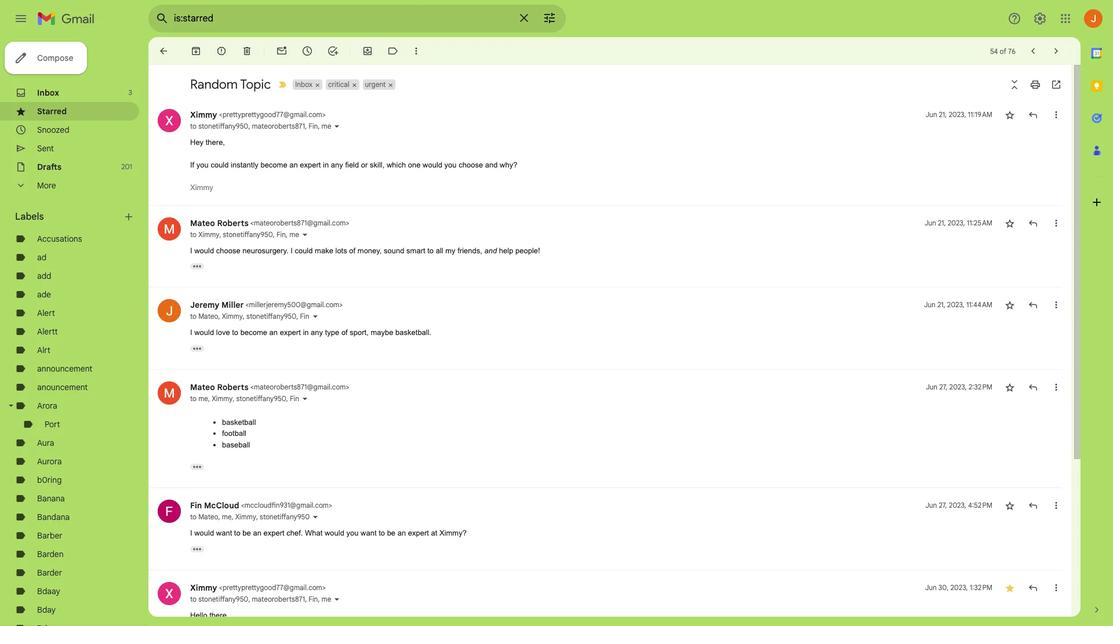 Task type: locate. For each thing, give the bounding box(es) containing it.
barber
[[37, 531, 62, 541]]

sent link
[[37, 143, 54, 154]]

jun for jun 27, 2023, 2:32 pm
[[926, 382, 938, 391]]

critical
[[328, 80, 349, 89]]

choose down to ximmy , stonetiffany950 , fin , me
[[216, 246, 240, 255]]

not starred image right the 11:44 am
[[1004, 299, 1016, 311]]

mateo roberts cell up to me , ximmy , stonetiffany950 , fin
[[190, 382, 349, 392]]

27, inside cell
[[939, 501, 947, 510]]

ade
[[37, 289, 51, 300]]

21, left 11:19 am
[[939, 110, 947, 119]]

add
[[37, 271, 51, 281]]

1 show trimmed content image from the top
[[190, 263, 204, 270]]

not starred image right 11:25 am
[[1004, 217, 1016, 229]]

jun inside "jun 27, 2023, 2:32 pm" cell
[[926, 382, 938, 391]]

2023, for 2:32 pm
[[950, 382, 967, 391]]

0 vertical spatial roberts
[[217, 218, 249, 228]]

i down jeremy
[[190, 328, 192, 337]]

not starred image right 4:52 pm
[[1004, 500, 1016, 511]]

would down to ximmy , stonetiffany950 , fin , me
[[194, 246, 214, 255]]

1 ximmy < prettyprettygood77@gmail.com > from the top
[[190, 110, 326, 120]]

an for love
[[269, 328, 278, 337]]

jun left 2:32 pm
[[926, 382, 938, 391]]

an
[[289, 161, 298, 169], [269, 328, 278, 337], [253, 529, 261, 537], [398, 529, 406, 537]]

if you could instantly become an expert in any field or skill, which one would you choose and why?
[[190, 161, 520, 169]]

1 vertical spatial mateo roberts < mateoroberts871@gmail.com >
[[190, 382, 349, 392]]

would right one
[[423, 161, 442, 169]]

2023, left 11:19 am
[[949, 110, 966, 119]]

1 horizontal spatial in
[[323, 161, 329, 169]]

stonetiffany950
[[198, 122, 248, 130], [223, 230, 273, 239], [246, 312, 296, 321], [236, 394, 286, 403], [260, 513, 310, 521], [198, 595, 248, 603]]

accusations link
[[37, 234, 82, 244]]

make
[[315, 246, 333, 255]]

1 vertical spatial mateo roberts cell
[[190, 382, 349, 392]]

2023, left 4:52 pm
[[949, 501, 966, 510]]

aurora link
[[37, 456, 62, 467]]

mateoroberts871@gmail.com up make
[[254, 218, 346, 227]]

i up show trimmed content image
[[190, 529, 192, 537]]

0 vertical spatial in
[[323, 161, 329, 169]]

mateo roberts cell up to ximmy , stonetiffany950 , fin , me
[[190, 218, 349, 228]]

ximmy < prettyprettygood77@gmail.com > down the topic
[[190, 110, 326, 120]]

alert link
[[37, 308, 55, 318]]

jun left 11:25 am
[[925, 218, 936, 227]]

not starred checkbox right the 11:44 am
[[1004, 299, 1016, 311]]

in left type
[[303, 328, 309, 337]]

2 to stonetiffany950 , mateoroberts871 , fin , me from the top
[[190, 595, 331, 603]]

2 vertical spatial show trimmed content image
[[190, 464, 204, 470]]

clear search image
[[513, 6, 536, 30]]

me for jun 21, 2023, 11:19 am
[[322, 122, 331, 130]]

snoozed link
[[37, 125, 69, 135]]

0 vertical spatial 21,
[[939, 110, 947, 119]]

back to starred image
[[158, 45, 169, 57]]

> inside fin mccloud < mccloudfin931@gmail.com >
[[329, 501, 332, 510]]

1 not starred checkbox from the top
[[1004, 217, 1016, 229]]

1 vertical spatial roberts
[[217, 382, 249, 392]]

0 vertical spatial not starred checkbox
[[1004, 217, 1016, 229]]

1 vertical spatial not starred checkbox
[[1004, 381, 1016, 393]]

1 horizontal spatial inbox
[[295, 80, 313, 89]]

i for love
[[190, 328, 192, 337]]

mateo roberts cell
[[190, 218, 349, 228], [190, 382, 349, 392]]

0 horizontal spatial inbox
[[37, 88, 59, 98]]

any for field
[[331, 161, 343, 169]]

people!
[[515, 246, 540, 255]]

to me , ximmy , stonetiffany950 , fin
[[190, 394, 299, 403]]

show trimmed content image down jeremy
[[190, 345, 204, 352]]

0 vertical spatial to stonetiffany950 , mateoroberts871 , fin , me
[[190, 122, 331, 130]]

1 horizontal spatial be
[[387, 529, 396, 537]]

ximmy cell for hello there,
[[190, 582, 326, 593]]

tab list
[[1081, 37, 1113, 584]]

jun left 11:19 am
[[926, 110, 937, 119]]

<
[[219, 110, 223, 119], [250, 218, 254, 227], [246, 300, 249, 309], [250, 382, 254, 391], [241, 501, 245, 510], [219, 583, 223, 592]]

an right instantly
[[289, 161, 298, 169]]

inbox
[[295, 80, 313, 89], [37, 88, 59, 98]]

1 vertical spatial ximmy cell
[[190, 582, 326, 593]]

any left type
[[311, 328, 323, 337]]

> for to mateo , ximmy , stonetiffany950 , fin
[[339, 300, 343, 309]]

baseball
[[222, 440, 250, 449]]

jun 27, 2023, 4:52 pm
[[926, 501, 993, 510]]

0 vertical spatial choose
[[459, 161, 483, 169]]

2 horizontal spatial you
[[444, 161, 457, 169]]

2023, left the 11:44 am
[[947, 300, 965, 309]]

0 horizontal spatial want
[[216, 529, 232, 537]]

there, right "hello"
[[209, 611, 229, 620]]

2023, for 11:44 am
[[947, 300, 965, 309]]

announcement link
[[37, 364, 92, 374]]

b0ring link
[[37, 475, 62, 485]]

any left the field
[[331, 161, 343, 169]]

1 mateo roberts < mateoroberts871@gmail.com > from the top
[[190, 218, 349, 228]]

of right lots on the left
[[349, 246, 356, 255]]

76
[[1008, 47, 1016, 55]]

1 prettyprettygood77@gmail.com from the top
[[223, 110, 322, 119]]

add to tasks image
[[327, 45, 339, 57]]

mateoroberts871 for hello there,
[[252, 595, 305, 603]]

not starred image
[[1004, 217, 1016, 229], [1004, 500, 1016, 511]]

2023, for 11:19 am
[[949, 110, 966, 119]]

anouncement link
[[37, 382, 88, 393]]

could left make
[[295, 246, 313, 255]]

mateo roberts < mateoroberts871@gmail.com >
[[190, 218, 349, 228], [190, 382, 349, 392]]

1 vertical spatial not starred image
[[1004, 299, 1016, 311]]

mateo roberts cell for stonetiffany950
[[190, 382, 349, 392]]

jun left 4:52 pm
[[926, 501, 937, 510]]

aurora
[[37, 456, 62, 467]]

1 vertical spatial to stonetiffany950 , mateoroberts871 , fin , me
[[190, 595, 331, 603]]

show trimmed content image up jeremy
[[190, 263, 204, 270]]

ximmy < prettyprettygood77@gmail.com > up hello there,
[[190, 582, 326, 593]]

2 ximmy < prettyprettygood77@gmail.com > from the top
[[190, 582, 326, 593]]

2 prettyprettygood77@gmail.com from the top
[[223, 583, 322, 592]]

alertt
[[37, 326, 58, 337]]

to
[[190, 122, 197, 130], [190, 230, 197, 239], [427, 246, 434, 255], [190, 312, 197, 321], [232, 328, 238, 337], [190, 394, 197, 403], [190, 513, 197, 521], [234, 529, 240, 537], [379, 529, 385, 537], [190, 595, 197, 603]]

jun 30, 2023, 1:32 pm cell
[[925, 582, 993, 593]]

could left instantly
[[211, 161, 229, 169]]

2023, inside cell
[[950, 382, 967, 391]]

prettyprettygood77@gmail.com
[[223, 110, 322, 119], [223, 583, 322, 592]]

you right if
[[196, 161, 209, 169]]

1 mateo roberts cell from the top
[[190, 218, 349, 228]]

mccloudfin931@gmail.com
[[245, 501, 329, 510]]

1 horizontal spatial choose
[[459, 161, 483, 169]]

show details image for jun 27, 2023, 2:32 pm
[[302, 395, 308, 402]]

0 vertical spatial not starred image
[[1004, 109, 1016, 121]]

27, for mccloud
[[939, 501, 947, 510]]

would left love
[[194, 328, 214, 337]]

1 vertical spatial 21,
[[938, 218, 946, 227]]

show trimmed content image
[[190, 546, 204, 552]]

add link
[[37, 271, 51, 281]]

stonetiffany950 down jeremy miller cell
[[246, 312, 296, 321]]

2023, right 30, at the right of the page
[[951, 583, 968, 592]]

27, inside cell
[[939, 382, 948, 391]]

> for to mateo , me , ximmy , stonetiffany950
[[329, 501, 332, 510]]

ximmy < prettyprettygood77@gmail.com > for hey there,
[[190, 110, 326, 120]]

compose
[[37, 53, 73, 63]]

jun inside jun 21, 2023, 11:25 am cell
[[925, 218, 936, 227]]

1 vertical spatial become
[[240, 328, 267, 337]]

2023, for 4:52 pm
[[949, 501, 966, 510]]

my
[[445, 246, 456, 255]]

2 show trimmed content image from the top
[[190, 345, 204, 352]]

Not starred checkbox
[[1004, 217, 1016, 229], [1004, 299, 1016, 311]]

and left why?
[[485, 161, 498, 169]]

2 vertical spatial not starred image
[[1004, 381, 1016, 393]]

there, for hello there,
[[209, 611, 229, 620]]

1 not starred image from the top
[[1004, 109, 1016, 121]]

1 roberts from the top
[[217, 218, 249, 228]]

expert down millerjeremy500@gmail.com
[[280, 328, 301, 337]]

None search field
[[148, 5, 566, 32]]

and left help
[[484, 246, 497, 255]]

< up to ximmy , stonetiffany950 , fin , me
[[250, 218, 254, 227]]

1 vertical spatial show trimmed content image
[[190, 345, 204, 352]]

0 vertical spatial ximmy < prettyprettygood77@gmail.com >
[[190, 110, 326, 120]]

ximmy cell for hey there,
[[190, 110, 326, 120]]

of left 76
[[1000, 47, 1007, 55]]

2 mateo roberts < mateoroberts871@gmail.com > from the top
[[190, 382, 349, 392]]

jun 21, 2023, 11:25 am cell
[[925, 217, 993, 229]]

2 mateoroberts871 from the top
[[252, 595, 305, 603]]

< inside "jeremy miller < millerjeremy500@gmail.com >"
[[246, 300, 249, 309]]

jun inside jun 21, 2023, 11:19 am cell
[[926, 110, 937, 119]]

1 mateoroberts871 from the top
[[252, 122, 305, 130]]

0 vertical spatial show trimmed content image
[[190, 263, 204, 270]]

become
[[261, 161, 287, 169], [240, 328, 267, 337]]

barden
[[37, 549, 64, 560]]

not starred checkbox for mateo roberts
[[1004, 217, 1016, 229]]

i right the neurosurgery.
[[291, 246, 293, 255]]

would for i would want to be an expert chef. what would you want to be an expert at ximmy?
[[194, 529, 214, 537]]

1 vertical spatial not starred checkbox
[[1004, 299, 1016, 311]]

in
[[323, 161, 329, 169], [303, 328, 309, 337]]

> inside "jeremy miller < millerjeremy500@gmail.com >"
[[339, 300, 343, 309]]

would for i would choose neurosurgery. i could make lots of money, sound smart to all my friends, and help people!
[[194, 246, 214, 255]]

ximmy cell
[[190, 110, 326, 120], [190, 582, 326, 593]]

inbox up starred link
[[37, 88, 59, 98]]

not starred checkbox right 4:52 pm
[[1004, 500, 1016, 511]]

show details image for fin mccloud
[[312, 514, 319, 521]]

0 vertical spatial 27,
[[939, 382, 948, 391]]

0 vertical spatial there,
[[206, 138, 225, 147]]

fin
[[309, 122, 318, 130], [277, 230, 286, 239], [300, 312, 309, 321], [290, 394, 299, 403], [190, 500, 202, 511], [309, 595, 318, 603]]

me for jun 21, 2023, 11:25 am
[[289, 230, 299, 239]]

1 vertical spatial not starred image
[[1004, 500, 1016, 511]]

not starred image
[[1004, 109, 1016, 121], [1004, 299, 1016, 311], [1004, 381, 1016, 393]]

jun 27, 2023, 2:32 pm
[[926, 382, 993, 391]]

not starred image right 11:19 am
[[1004, 109, 1016, 121]]

choose left why?
[[459, 161, 483, 169]]

3 not starred checkbox from the top
[[1004, 500, 1016, 511]]

you right what
[[346, 529, 359, 537]]

to stonetiffany950 , mateoroberts871 , fin , me up hello there,
[[190, 595, 331, 603]]

0 vertical spatial mateoroberts871@gmail.com
[[254, 218, 346, 227]]

expert left the field
[[300, 161, 321, 169]]

2 mateo roberts cell from the top
[[190, 382, 349, 392]]

football
[[222, 429, 246, 438]]

search mail image
[[152, 8, 173, 29]]

jun 21, 2023, 11:44 am cell
[[924, 299, 993, 311]]

list
[[148, 97, 1062, 626]]

0 vertical spatial mateo roberts cell
[[190, 218, 349, 228]]

1 horizontal spatial want
[[361, 529, 377, 537]]

inbox for inbox link at the top
[[37, 88, 59, 98]]

not starred image right 2:32 pm
[[1004, 381, 1016, 393]]

< for to me , ximmy , stonetiffany950 , fin
[[250, 382, 254, 391]]

show trimmed content image for i would choose neurosurgery. i could make lots of money, sound smart to all my friends,
[[190, 263, 204, 270]]

1 vertical spatial of
[[349, 246, 356, 255]]

0 horizontal spatial you
[[196, 161, 209, 169]]

2 not starred checkbox from the top
[[1004, 299, 1016, 311]]

b0ring
[[37, 475, 62, 485]]

ximmy
[[190, 110, 217, 120], [190, 183, 213, 192], [198, 230, 219, 239], [222, 312, 243, 321], [212, 394, 233, 403], [235, 513, 256, 521], [190, 582, 217, 593]]

1 horizontal spatial you
[[346, 529, 359, 537]]

become down to mateo , ximmy , stonetiffany950 , fin
[[240, 328, 267, 337]]

an down to mateo , me , ximmy , stonetiffany950
[[253, 529, 261, 537]]

1 vertical spatial any
[[311, 328, 323, 337]]

mateo roberts < mateoroberts871@gmail.com > up to me , ximmy , stonetiffany950 , fin
[[190, 382, 349, 392]]

bdaay
[[37, 586, 60, 597]]

hello there,
[[190, 611, 229, 620]]

Not starred checkbox
[[1004, 109, 1016, 121], [1004, 381, 1016, 393], [1004, 500, 1016, 511]]

would for i would love to become an expert in any type of sport, maybe basketball.
[[194, 328, 214, 337]]

would right what
[[325, 529, 344, 537]]

2023, left 11:25 am
[[948, 218, 965, 227]]

show details image for jun 21, 2023, 11:19 am
[[334, 123, 341, 130]]

you right one
[[444, 161, 457, 169]]

0 vertical spatial any
[[331, 161, 343, 169]]

0 vertical spatial mateo roberts < mateoroberts871@gmail.com >
[[190, 218, 349, 228]]

which
[[387, 161, 406, 169]]

there, right hey
[[206, 138, 225, 147]]

,
[[248, 122, 250, 130], [305, 122, 307, 130], [318, 122, 320, 130], [219, 230, 221, 239], [273, 230, 275, 239], [286, 230, 288, 239], [218, 312, 220, 321], [243, 312, 245, 321], [296, 312, 298, 321], [208, 394, 210, 403], [233, 394, 235, 403], [286, 394, 288, 403], [218, 513, 220, 521], [232, 513, 233, 521], [256, 513, 258, 521], [248, 595, 250, 603], [305, 595, 307, 603], [318, 595, 320, 603]]

< up to mateo , me , ximmy , stonetiffany950
[[241, 501, 245, 510]]

0 horizontal spatial be
[[243, 529, 251, 537]]

become right instantly
[[261, 161, 287, 169]]

jun inside jun 30, 2023, 1:32 pm cell
[[925, 583, 937, 592]]

2023, left 2:32 pm
[[950, 382, 967, 391]]

0 vertical spatial prettyprettygood77@gmail.com
[[223, 110, 322, 119]]

11:19 am
[[968, 110, 993, 119]]

there, for hey there,
[[206, 138, 225, 147]]

prettyprettygood77@gmail.com for hello there,
[[223, 583, 322, 592]]

prettyprettygood77@gmail.com for hey there,
[[223, 110, 322, 119]]

0 vertical spatial could
[[211, 161, 229, 169]]

i down to ximmy , stonetiffany950 , fin , me
[[190, 246, 192, 255]]

2 mateoroberts871@gmail.com from the top
[[254, 382, 346, 391]]

not starred image for roberts
[[1004, 217, 1016, 229]]

would up show trimmed content image
[[194, 529, 214, 537]]

anouncement
[[37, 382, 88, 393]]

ximmy cell up hello there,
[[190, 582, 326, 593]]

starred link
[[37, 106, 67, 117]]

not starred image for <
[[1004, 109, 1016, 121]]

show trimmed content image
[[190, 263, 204, 270], [190, 345, 204, 352], [190, 464, 204, 470]]

basketball
[[222, 418, 256, 426]]

1 horizontal spatial could
[[295, 246, 313, 255]]

1 not starred image from the top
[[1004, 217, 1016, 229]]

barder link
[[37, 568, 62, 578]]

1 vertical spatial mateoroberts871
[[252, 595, 305, 603]]

jun inside jun 27, 2023, 4:52 pm cell
[[926, 501, 937, 510]]

jun left 30, at the right of the page
[[925, 583, 937, 592]]

1 not starred checkbox from the top
[[1004, 109, 1016, 121]]

inbox down snooze image
[[295, 80, 313, 89]]

not starred checkbox for jeremy miller
[[1004, 299, 1016, 311]]

3 not starred image from the top
[[1004, 381, 1016, 393]]

1 vertical spatial show details image
[[312, 514, 319, 521]]

30,
[[939, 583, 949, 592]]

an down "jeremy miller < millerjeremy500@gmail.com >"
[[269, 328, 278, 337]]

stonetiffany950 up basketball
[[236, 394, 286, 403]]

roberts up to ximmy , stonetiffany950 , fin , me
[[217, 218, 249, 228]]

0 vertical spatial not starred image
[[1004, 217, 1016, 229]]

snoozed
[[37, 125, 69, 135]]

want right what
[[361, 529, 377, 537]]

0 vertical spatial not starred checkbox
[[1004, 109, 1016, 121]]

1 vertical spatial in
[[303, 328, 309, 337]]

show details image
[[334, 123, 341, 130], [312, 313, 319, 320], [302, 395, 308, 402], [334, 596, 341, 603]]

sound
[[384, 246, 404, 255]]

27, left 4:52 pm
[[939, 501, 947, 510]]

expert left chef. at the left bottom of page
[[264, 529, 284, 537]]

< inside fin mccloud < mccloudfin931@gmail.com >
[[241, 501, 245, 510]]

jun for jun 21, 2023, 11:44 am
[[924, 300, 936, 309]]

jeremy
[[190, 300, 219, 310]]

not starred checkbox right 11:25 am
[[1004, 217, 1016, 229]]

27,
[[939, 382, 948, 391], [939, 501, 947, 510]]

mateoroberts871@gmail.com for to ximmy , stonetiffany950 , fin , me
[[254, 218, 346, 227]]

2 not starred checkbox from the top
[[1004, 381, 1016, 393]]

0 vertical spatial show details image
[[302, 231, 308, 238]]

1 horizontal spatial of
[[349, 246, 356, 255]]

1 want from the left
[[216, 529, 232, 537]]

banana link
[[37, 493, 65, 504]]

hey there,
[[190, 138, 225, 147]]

support image
[[1008, 12, 1022, 26]]

jun 21, 2023, 11:19 am cell
[[926, 109, 993, 121]]

mateo up to ximmy , stonetiffany950 , fin , me
[[190, 218, 215, 228]]

Search mail text field
[[174, 13, 510, 24]]

0 vertical spatial ximmy cell
[[190, 110, 326, 120]]

gmail image
[[37, 7, 100, 30]]

1 vertical spatial 27,
[[939, 501, 947, 510]]

settings image
[[1033, 12, 1047, 26]]

mateoroberts871@gmail.com down i would love to become an expert in any type of sport, maybe basketball. at the bottom left of the page
[[254, 382, 346, 391]]

< for to ximmy , stonetiffany950 , fin , me
[[250, 218, 254, 227]]

0 horizontal spatial show details image
[[302, 231, 308, 238]]

in left the field
[[323, 161, 329, 169]]

2 ximmy cell from the top
[[190, 582, 326, 593]]

0 horizontal spatial in
[[303, 328, 309, 337]]

become for to
[[240, 328, 267, 337]]

0 vertical spatial become
[[261, 161, 287, 169]]

11:44 am
[[967, 300, 993, 309]]

more button
[[0, 176, 139, 195]]

mateo roberts < mateoroberts871@gmail.com > for fin
[[190, 218, 349, 228]]

mateo
[[190, 218, 215, 228], [198, 312, 218, 321], [190, 382, 215, 392], [198, 513, 218, 521]]

starred image
[[1004, 582, 1016, 593]]

show details image for mateo roberts
[[302, 231, 308, 238]]

3 show trimmed content image from the top
[[190, 464, 204, 470]]

not starred checkbox right 2:32 pm
[[1004, 381, 1016, 393]]

jun inside jun 21, 2023, 11:44 am cell
[[924, 300, 936, 309]]

be left at
[[387, 529, 396, 537]]

> for to ximmy , stonetiffany950 , fin , me
[[346, 218, 349, 227]]

field
[[345, 161, 359, 169]]

newer image
[[1027, 45, 1039, 57]]

>
[[322, 110, 326, 119], [346, 218, 349, 227], [339, 300, 343, 309], [346, 382, 349, 391], [329, 501, 332, 510], [322, 583, 326, 592]]

2 not starred image from the top
[[1004, 299, 1016, 311]]

announcement
[[37, 364, 92, 374]]

ximmy cell down the topic
[[190, 110, 326, 120]]

port link
[[45, 419, 60, 430]]

27, left 2:32 pm
[[939, 382, 948, 391]]

1 to stonetiffany950 , mateoroberts871 , fin , me from the top
[[190, 122, 331, 130]]

< up to mateo , ximmy , stonetiffany950 , fin
[[246, 300, 249, 309]]

want down mccloud
[[216, 529, 232, 537]]

to stonetiffany950 , mateoroberts871 , fin , me up instantly
[[190, 122, 331, 130]]

2 not starred image from the top
[[1004, 500, 1016, 511]]

1 vertical spatial mateoroberts871@gmail.com
[[254, 382, 346, 391]]

mateo roberts < mateoroberts871@gmail.com > up to ximmy , stonetiffany950 , fin , me
[[190, 218, 349, 228]]

and
[[485, 161, 498, 169], [484, 246, 497, 255]]

labels heading
[[15, 211, 123, 223]]

more
[[37, 180, 56, 191]]

1 horizontal spatial show details image
[[312, 514, 319, 521]]

mateoroberts871 for hey there,
[[252, 122, 305, 130]]

2 roberts from the top
[[217, 382, 249, 392]]

to stonetiffany950 , mateoroberts871 , fin , me for hey there,
[[190, 122, 331, 130]]

labels
[[15, 211, 44, 223]]

< up to me , ximmy , stonetiffany950 , fin
[[250, 382, 254, 391]]

urgent
[[365, 80, 386, 89]]

be down to mateo , me , ximmy , stonetiffany950
[[243, 529, 251, 537]]

21, for <
[[939, 110, 947, 119]]

1:32 pm
[[970, 583, 993, 592]]

not starred checkbox right 11:19 am
[[1004, 109, 1016, 121]]

0 horizontal spatial choose
[[216, 246, 240, 255]]

2 horizontal spatial of
[[1000, 47, 1007, 55]]

jun 21, 2023, 11:19 am
[[926, 110, 993, 119]]

mateoroberts871@gmail.com
[[254, 218, 346, 227], [254, 382, 346, 391]]

ximmy < prettyprettygood77@gmail.com >
[[190, 110, 326, 120], [190, 582, 326, 593]]

1 horizontal spatial any
[[331, 161, 343, 169]]

1 vertical spatial ximmy < prettyprettygood77@gmail.com >
[[190, 582, 326, 593]]

alrt link
[[37, 345, 50, 355]]

expert for field
[[300, 161, 321, 169]]

2 vertical spatial of
[[341, 328, 348, 337]]

1 mateoroberts871@gmail.com from the top
[[254, 218, 346, 227]]

1 ximmy cell from the top
[[190, 110, 326, 120]]

21, left 11:25 am
[[938, 218, 946, 227]]

21, left the 11:44 am
[[938, 300, 946, 309]]

1 vertical spatial there,
[[209, 611, 229, 620]]

of right type
[[341, 328, 348, 337]]

0 horizontal spatial any
[[311, 328, 323, 337]]

expert
[[300, 161, 321, 169], [280, 328, 301, 337], [264, 529, 284, 537], [408, 529, 429, 537]]

inbox inside button
[[295, 80, 313, 89]]

show details image
[[302, 231, 308, 238], [312, 514, 319, 521]]

0 vertical spatial mateoroberts871
[[252, 122, 305, 130]]

jun left the 11:44 am
[[924, 300, 936, 309]]

2 vertical spatial 21,
[[938, 300, 946, 309]]

inbox inside labels navigation
[[37, 88, 59, 98]]

mateo roberts < mateoroberts871@gmail.com > for stonetiffany950
[[190, 382, 349, 392]]

bday
[[37, 605, 56, 615]]

2 vertical spatial not starred checkbox
[[1004, 500, 1016, 511]]

1 vertical spatial prettyprettygood77@gmail.com
[[223, 583, 322, 592]]

to mateo , ximmy , stonetiffany950 , fin
[[190, 312, 309, 321]]



Task type: describe. For each thing, give the bounding box(es) containing it.
smart
[[407, 246, 425, 255]]

friends,
[[458, 246, 482, 255]]

move to inbox image
[[362, 45, 373, 57]]

0 horizontal spatial could
[[211, 161, 229, 169]]

lots
[[335, 246, 347, 255]]

jun for jun 30, 2023, 1:32 pm
[[925, 583, 937, 592]]

jun for jun 27, 2023, 4:52 pm
[[926, 501, 937, 510]]

love
[[216, 328, 230, 337]]

< for to mateo , ximmy , stonetiffany950 , fin
[[246, 300, 249, 309]]

older image
[[1051, 45, 1062, 57]]

inbox for inbox button on the left top of the page
[[295, 80, 313, 89]]

jun 27, 2023, 2:32 pm cell
[[926, 381, 993, 393]]

> for to me , ximmy , stonetiffany950 , fin
[[346, 382, 349, 391]]

2023, for 11:25 am
[[948, 218, 965, 227]]

ade link
[[37, 289, 51, 300]]

ximmy?
[[439, 529, 467, 537]]

0 horizontal spatial of
[[341, 328, 348, 337]]

basketball football baseball
[[222, 418, 256, 449]]

random
[[190, 77, 238, 92]]

mateo roberts cell for fin
[[190, 218, 349, 228]]

arora link
[[37, 401, 57, 411]]

54
[[990, 47, 998, 55]]

basketball.
[[395, 328, 432, 337]]

snooze image
[[302, 45, 313, 57]]

instantly
[[231, 161, 258, 169]]

more image
[[411, 45, 422, 57]]

urgent button
[[363, 79, 387, 90]]

not starred image for mccloud
[[1004, 500, 1016, 511]]

me for jun 30, 2023, 1:32 pm
[[322, 595, 331, 603]]

jeremy miller cell
[[190, 300, 343, 310]]

1 vertical spatial choose
[[216, 246, 240, 255]]

bandana link
[[37, 512, 70, 522]]

stonetiffany950 up the neurosurgery.
[[223, 230, 273, 239]]

mateoroberts871@gmail.com for to me , ximmy , stonetiffany950 , fin
[[254, 382, 346, 391]]

1 vertical spatial could
[[295, 246, 313, 255]]

not starred image for roberts
[[1004, 381, 1016, 393]]

one
[[408, 161, 421, 169]]

Starred checkbox
[[1004, 582, 1016, 593]]

2 be from the left
[[387, 529, 396, 537]]

labels navigation
[[0, 37, 148, 626]]

mccloud
[[204, 500, 239, 511]]

report spam image
[[216, 45, 227, 57]]

i would want to be an expert chef. what would you want to be an expert at ximmy?
[[190, 529, 467, 537]]

in for field
[[323, 161, 329, 169]]

neurosurgery.
[[243, 246, 289, 255]]

show trimmed content image for i would love to become an expert in any type of sport, maybe basketball.
[[190, 345, 204, 352]]

2:32 pm
[[969, 382, 993, 391]]

4:52 pm
[[968, 501, 993, 510]]

fin mccloud cell
[[190, 500, 332, 511]]

< up hello there,
[[219, 583, 223, 592]]

expert for would
[[264, 529, 284, 537]]

jun for jun 21, 2023, 11:19 am
[[926, 110, 937, 119]]

i for want
[[190, 529, 192, 537]]

delete image
[[241, 45, 253, 57]]

chef.
[[287, 529, 303, 537]]

an left at
[[398, 529, 406, 537]]

main menu image
[[14, 12, 28, 26]]

topic
[[240, 77, 271, 92]]

< up hey there, on the top of the page
[[219, 110, 223, 119]]

arora
[[37, 401, 57, 411]]

alrt
[[37, 345, 50, 355]]

become for instantly
[[261, 161, 287, 169]]

hello
[[190, 611, 207, 620]]

at
[[431, 529, 437, 537]]

advanced search options image
[[538, 6, 561, 30]]

ximmy < prettyprettygood77@gmail.com > for hello there,
[[190, 582, 326, 593]]

compose button
[[5, 42, 87, 74]]

bday link
[[37, 605, 56, 615]]

stonetiffany950 up hello there,
[[198, 595, 248, 603]]

barden link
[[37, 549, 64, 560]]

jeremy miller < millerjeremy500@gmail.com >
[[190, 300, 343, 310]]

mateo down jeremy
[[198, 312, 218, 321]]

i would love to become an expert in any type of sport, maybe basketball.
[[190, 328, 434, 337]]

roberts for stonetiffany950
[[217, 218, 249, 228]]

aura
[[37, 438, 54, 448]]

expert for type
[[280, 328, 301, 337]]

1 vertical spatial and
[[484, 246, 497, 255]]

jun 27, 2023, 4:52 pm cell
[[926, 500, 993, 511]]

expert left at
[[408, 529, 429, 537]]

mateo up to me , ximmy , stonetiffany950 , fin
[[190, 382, 215, 392]]

jun 21, 2023, 11:44 am
[[924, 300, 993, 309]]

not starred image for miller
[[1004, 299, 1016, 311]]

type
[[325, 328, 339, 337]]

barber link
[[37, 531, 62, 541]]

money,
[[358, 246, 382, 255]]

inbox link
[[37, 88, 59, 98]]

1 be from the left
[[243, 529, 251, 537]]

not starred checkbox for roberts
[[1004, 381, 1016, 393]]

banana
[[37, 493, 65, 504]]

not starred checkbox for <
[[1004, 109, 1016, 121]]

miller
[[222, 300, 244, 310]]

to mateo , me , ximmy , stonetiffany950
[[190, 513, 310, 521]]

help
[[499, 246, 513, 255]]

0 vertical spatial and
[[485, 161, 498, 169]]

show details image for jun 30, 2023, 1:32 pm
[[334, 596, 341, 603]]

3
[[128, 88, 132, 97]]

why?
[[500, 161, 517, 169]]

any for type
[[311, 328, 323, 337]]

11:25 am
[[967, 218, 993, 227]]

fin mccloud < mccloudfin931@gmail.com >
[[190, 500, 332, 511]]

jun for jun 21, 2023, 11:25 am
[[925, 218, 936, 227]]

list containing ximmy
[[148, 97, 1062, 626]]

to stonetiffany950 , mateoroberts871 , fin , me for hello there,
[[190, 595, 331, 603]]

stonetiffany950 up hey there, on the top of the page
[[198, 122, 248, 130]]

all
[[436, 246, 443, 255]]

accusations
[[37, 234, 82, 244]]

critical button
[[326, 79, 351, 90]]

in for type
[[303, 328, 309, 337]]

bandana
[[37, 512, 70, 522]]

2 want from the left
[[361, 529, 377, 537]]

archive image
[[190, 45, 202, 57]]

what
[[305, 529, 323, 537]]

0 vertical spatial of
[[1000, 47, 1007, 55]]

alert
[[37, 308, 55, 318]]

mateo down mccloud
[[198, 513, 218, 521]]

not starred checkbox for mccloud
[[1004, 500, 1016, 511]]

27, for roberts
[[939, 382, 948, 391]]

alertt link
[[37, 326, 58, 337]]

21, for miller
[[938, 300, 946, 309]]

labels image
[[387, 45, 399, 57]]

skill,
[[370, 161, 385, 169]]

sent
[[37, 143, 54, 154]]

random topic
[[190, 77, 271, 92]]

hey
[[190, 138, 204, 147]]

stonetiffany950 down mccloudfin931@gmail.com
[[260, 513, 310, 521]]

sport,
[[350, 328, 369, 337]]

or
[[361, 161, 368, 169]]

an for could
[[289, 161, 298, 169]]

aura link
[[37, 438, 54, 448]]

starred
[[37, 106, 67, 117]]

port
[[45, 419, 60, 430]]

jun 30, 2023, 1:32 pm
[[925, 583, 993, 592]]

< for to mateo , me , ximmy , stonetiffany950
[[241, 501, 245, 510]]

bdaay link
[[37, 586, 60, 597]]

roberts for ximmy
[[217, 382, 249, 392]]

54 of 76
[[990, 47, 1016, 55]]

21, for roberts
[[938, 218, 946, 227]]

inbox button
[[293, 79, 314, 90]]

jun 21, 2023, 11:25 am
[[925, 218, 993, 227]]

i for choose
[[190, 246, 192, 255]]

show details image for jun 21, 2023, 11:44 am
[[312, 313, 319, 320]]

an for want
[[253, 529, 261, 537]]

2023, for 1:32 pm
[[951, 583, 968, 592]]



Task type: vqa. For each thing, say whether or not it's contained in the screenshot.
Jun 27, 2023, 4:52 PM CELL on the right of the page
yes



